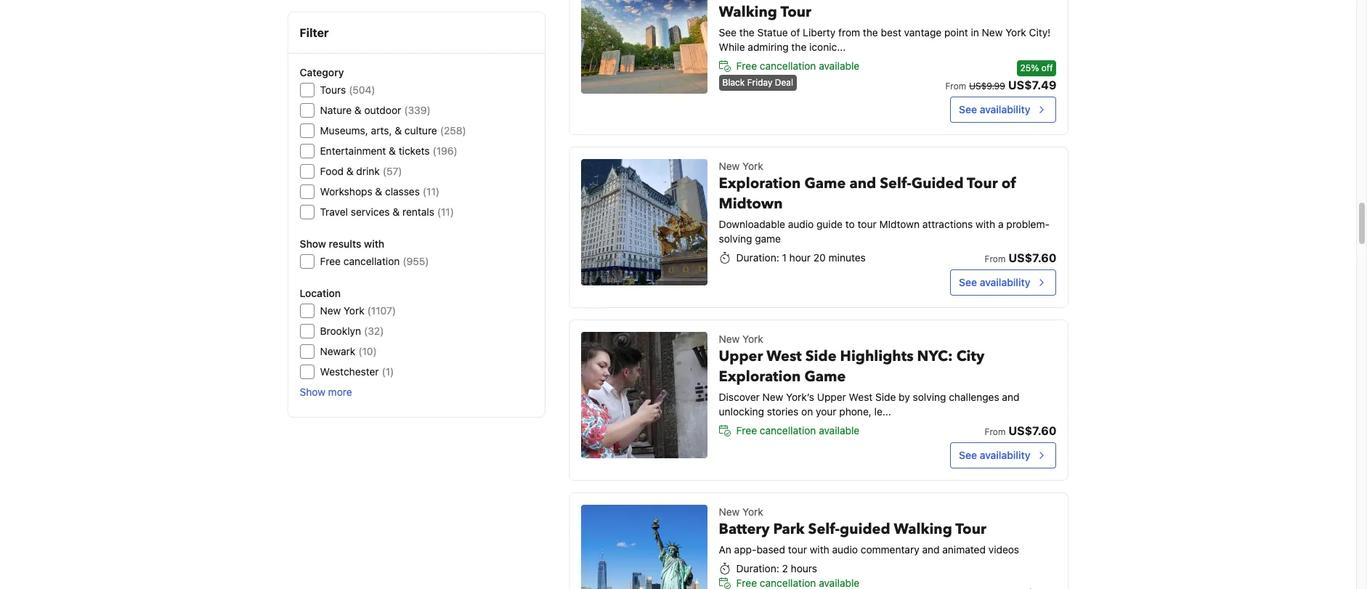 Task type: locate. For each thing, give the bounding box(es) containing it.
25% off from us$9.99 us$7.49
[[946, 62, 1057, 92]]

free cancellation (955)
[[320, 255, 429, 267]]

1 vertical spatial west
[[849, 391, 873, 403]]

tour up hours
[[788, 543, 807, 556]]

1 vertical spatial exploration
[[719, 367, 801, 387]]

see availability for city
[[959, 449, 1031, 461]]

challenges
[[949, 391, 1000, 403]]

york inside "new york exploration game and self-guided tour of midtown downloadable audio guide to tour midtown attractions with a problem- solving game"
[[743, 160, 763, 172]]

from down a
[[985, 254, 1006, 264]]

game
[[755, 233, 781, 245]]

from for tour
[[985, 254, 1006, 264]]

0 horizontal spatial west
[[767, 347, 802, 366]]

discover
[[719, 391, 760, 403]]

1 horizontal spatial upper
[[817, 391, 846, 403]]

& up 'travel services & rentals (11)'
[[375, 185, 382, 198]]

2 vertical spatial see availability
[[959, 449, 1031, 461]]

0 vertical spatial availability
[[980, 103, 1031, 116]]

from
[[946, 81, 967, 92], [985, 254, 1006, 264], [985, 427, 1006, 437]]

1 vertical spatial walking
[[894, 520, 952, 539]]

(1)
[[382, 365, 394, 378]]

statue up best
[[873, 0, 918, 1]]

0 vertical spatial free cancellation available
[[736, 60, 860, 72]]

1 vertical spatial solving
[[913, 391, 946, 403]]

battery up app-
[[719, 520, 770, 539]]

0 vertical spatial from us$7.60
[[985, 251, 1057, 264]]

exploration up discover
[[719, 367, 801, 387]]

0 vertical spatial from
[[946, 81, 967, 92]]

audio inside new york battery park self-guided walking tour an app-based tour with audio commentary and animated videos
[[832, 543, 858, 556]]

tours (504)
[[320, 84, 375, 96]]

self- up hours
[[808, 520, 840, 539]]

1 vertical spatial battery
[[719, 520, 770, 539]]

& right arts,
[[395, 124, 402, 137]]

2 vertical spatial free
[[736, 424, 757, 437]]

2 vertical spatial with
[[810, 543, 830, 556]]

1 vertical spatial free cancellation available
[[736, 424, 860, 437]]

tour inside new york battery park self-guided walking tour an app-based tour with audio commentary and animated videos
[[956, 520, 987, 539]]

1 horizontal spatial park
[[808, 0, 839, 1]]

audio
[[788, 218, 814, 230], [832, 543, 858, 556]]

show left more
[[300, 386, 325, 398]]

museums, arts, & culture (258)
[[320, 124, 466, 137]]

1 vertical spatial from us$7.60
[[985, 424, 1057, 437]]

the left iconic...
[[792, 41, 807, 53]]

1 horizontal spatial self-
[[880, 174, 912, 193]]

york inside new york upper west side highlights nyc: city exploration game discover new york's upper west side by solving challenges and unlocking stories on your phone, le...
[[743, 333, 763, 345]]

1 available from the top
[[819, 60, 860, 72]]

self- inside "new york exploration game and self-guided tour of midtown downloadable audio guide to tour midtown attractions with a problem- solving game"
[[880, 174, 912, 193]]

park up the from
[[808, 0, 839, 1]]

1 vertical spatial from
[[985, 254, 1006, 264]]

from left us$9.99
[[946, 81, 967, 92]]

from us$7.60 for exploration game and self-guided tour of midtown
[[985, 251, 1057, 264]]

1 see availability from the top
[[959, 103, 1031, 116]]

of up a
[[1002, 174, 1017, 193]]

0 horizontal spatial solving
[[719, 233, 752, 245]]

travel
[[320, 206, 348, 218]]

1 availability from the top
[[980, 103, 1031, 116]]

0 horizontal spatial self-
[[808, 520, 840, 539]]

of
[[922, 0, 937, 1], [791, 26, 800, 39], [1002, 174, 1017, 193]]

liberty up iconic...
[[803, 26, 836, 39]]

see availability down us$9.99
[[959, 103, 1031, 116]]

guided
[[840, 520, 891, 539]]

2 vertical spatial tour
[[956, 520, 987, 539]]

nyc up while
[[719, 0, 750, 1]]

0 vertical spatial see availability
[[959, 103, 1031, 116]]

show left results
[[300, 238, 326, 250]]

and inside nyc battery park and statue of liberty nyc walking tour see the statue of liberty from the best vantage point in new york city! while admiring the iconic...
[[843, 0, 870, 1]]

tour right to
[[858, 218, 877, 230]]

game up the york's
[[805, 367, 846, 387]]

2 availability from the top
[[980, 276, 1031, 288]]

2 exploration from the top
[[719, 367, 801, 387]]

0 horizontal spatial statue
[[757, 26, 788, 39]]

1 vertical spatial free
[[320, 255, 341, 267]]

new for upper
[[719, 333, 740, 345]]

new inside new york battery park self-guided walking tour an app-based tour with audio commentary and animated videos
[[719, 506, 740, 518]]

see down challenges in the bottom of the page
[[959, 449, 977, 461]]

0 horizontal spatial walking
[[719, 2, 777, 22]]

0 horizontal spatial with
[[364, 238, 385, 250]]

game inside new york upper west side highlights nyc: city exploration game discover new york's upper west side by solving challenges and unlocking stories on your phone, le...
[[805, 367, 846, 387]]

liberty
[[940, 0, 990, 1], [803, 26, 836, 39]]

york left city!
[[1006, 26, 1027, 39]]

york up midtown
[[743, 160, 763, 172]]

exploration
[[719, 174, 801, 193], [719, 367, 801, 387]]

nature
[[320, 104, 352, 116]]

1 horizontal spatial with
[[810, 543, 830, 556]]

2 vertical spatial of
[[1002, 174, 1017, 193]]

york for exploration game and self-guided tour of midtown
[[743, 160, 763, 172]]

solving right by
[[913, 391, 946, 403]]

new york (1107)
[[320, 304, 396, 317]]

show inside button
[[300, 386, 325, 398]]

see up while
[[719, 26, 737, 39]]

deal
[[775, 77, 793, 88]]

1 horizontal spatial nyc
[[993, 0, 1024, 1]]

and up to
[[850, 174, 876, 193]]

with up free cancellation (955)
[[364, 238, 385, 250]]

free cancellation available down on
[[736, 424, 860, 437]]

free down show results with
[[320, 255, 341, 267]]

nyc:
[[917, 347, 953, 366]]

(11) up rentals
[[423, 185, 440, 198]]

rentals
[[403, 206, 434, 218]]

0 vertical spatial tour
[[858, 218, 877, 230]]

show for show more
[[300, 386, 325, 398]]

show for show results with
[[300, 238, 326, 250]]

0 vertical spatial (11)
[[423, 185, 440, 198]]

0 vertical spatial battery
[[754, 0, 804, 1]]

2 nyc from the left
[[993, 0, 1024, 1]]

cancellation up the deal
[[760, 60, 816, 72]]

solving
[[719, 233, 752, 245], [913, 391, 946, 403]]

park
[[808, 0, 839, 1], [774, 520, 805, 539]]

battery park self-guided walking tour image
[[581, 505, 707, 589]]

newark
[[320, 345, 356, 357]]

1 vertical spatial cancellation
[[344, 255, 400, 267]]

free up black friday deal
[[736, 60, 757, 72]]

self-
[[880, 174, 912, 193], [808, 520, 840, 539]]

new up discover
[[719, 333, 740, 345]]

availability down challenges in the bottom of the page
[[980, 449, 1031, 461]]

unlocking
[[719, 405, 764, 418]]

from down challenges in the bottom of the page
[[985, 427, 1006, 437]]

walking inside nyc battery park and statue of liberty nyc walking tour see the statue of liberty from the best vantage point in new york city! while admiring the iconic...
[[719, 2, 777, 22]]

see down us$9.99
[[959, 103, 977, 116]]

game up guide
[[805, 174, 846, 193]]

(11) right rentals
[[437, 206, 454, 218]]

1 horizontal spatial side
[[876, 391, 896, 403]]

from us$7.60
[[985, 251, 1057, 264], [985, 424, 1057, 437]]

1 vertical spatial liberty
[[803, 26, 836, 39]]

& up (57)
[[389, 145, 396, 157]]

(10)
[[358, 345, 377, 357]]

cancellation down results
[[344, 255, 400, 267]]

self- up midtown
[[880, 174, 912, 193]]

1 vertical spatial game
[[805, 367, 846, 387]]

exploration game and self-guided tour of midtown image
[[581, 159, 707, 286]]

1 game from the top
[[805, 174, 846, 193]]

1 vertical spatial self-
[[808, 520, 840, 539]]

york for upper west side highlights nyc: city exploration game
[[743, 333, 763, 345]]

new up stories
[[763, 391, 784, 403]]

hour
[[790, 251, 811, 264]]

1 horizontal spatial tour
[[858, 218, 877, 230]]

2 horizontal spatial of
[[1002, 174, 1017, 193]]

0 vertical spatial audio
[[788, 218, 814, 230]]

audio down guided
[[832, 543, 858, 556]]

1 horizontal spatial audio
[[832, 543, 858, 556]]

from for city
[[985, 427, 1006, 437]]

west up the york's
[[767, 347, 802, 366]]

2 from us$7.60 from the top
[[985, 424, 1057, 437]]

new for (1107)
[[320, 304, 341, 317]]

free cancellation available up the deal
[[736, 60, 860, 72]]

1 horizontal spatial walking
[[894, 520, 952, 539]]

1 horizontal spatial statue
[[873, 0, 918, 1]]

1 vertical spatial availability
[[980, 276, 1031, 288]]

city!
[[1029, 26, 1051, 39]]

& left drink
[[346, 165, 354, 177]]

2
[[782, 562, 788, 575]]

0 horizontal spatial park
[[774, 520, 805, 539]]

available down your
[[819, 424, 860, 437]]

york inside new york battery park self-guided walking tour an app-based tour with audio commentary and animated videos
[[743, 506, 763, 518]]

exploration inside "new york exploration game and self-guided tour of midtown downloadable audio guide to tour midtown attractions with a problem- solving game"
[[719, 174, 801, 193]]

side
[[806, 347, 837, 366], [876, 391, 896, 403]]

0 horizontal spatial liberty
[[803, 26, 836, 39]]

duration: down app-
[[736, 562, 779, 575]]

1 vertical spatial see availability
[[959, 276, 1031, 288]]

see down the attractions
[[959, 276, 977, 288]]

1 horizontal spatial west
[[849, 391, 873, 403]]

new right 'in'
[[982, 26, 1003, 39]]

1 vertical spatial upper
[[817, 391, 846, 403]]

1 vertical spatial audio
[[832, 543, 858, 556]]

0 vertical spatial liberty
[[940, 0, 990, 1]]

0 vertical spatial park
[[808, 0, 839, 1]]

westchester (1)
[[320, 365, 394, 378]]

and up the from
[[843, 0, 870, 1]]

1 from us$7.60 from the top
[[985, 251, 1057, 264]]

highlights
[[840, 347, 914, 366]]

statue up admiring
[[757, 26, 788, 39]]

(339)
[[404, 104, 431, 116]]

upper west side highlights nyc: city exploration game image
[[581, 332, 707, 458]]

exploration up midtown
[[719, 174, 801, 193]]

duration: down game
[[736, 251, 779, 264]]

2 show from the top
[[300, 386, 325, 398]]

of up the 'vantage'
[[922, 0, 937, 1]]

0 vertical spatial us$7.60
[[1009, 251, 1057, 264]]

upper up discover
[[719, 347, 763, 366]]

0 vertical spatial show
[[300, 238, 326, 250]]

the left best
[[863, 26, 878, 39]]

2 horizontal spatial with
[[976, 218, 996, 230]]

solving down downloadable
[[719, 233, 752, 245]]

0 vertical spatial with
[[976, 218, 996, 230]]

based
[[757, 543, 785, 556]]

see for upper west side highlights nyc: city exploration game
[[959, 449, 977, 461]]

park up based
[[774, 520, 805, 539]]

0 horizontal spatial nyc
[[719, 0, 750, 1]]

& down classes on the top
[[393, 206, 400, 218]]

tour inside "new york exploration game and self-guided tour of midtown downloadable audio guide to tour midtown attractions with a problem- solving game"
[[858, 218, 877, 230]]

with up hours
[[810, 543, 830, 556]]

tour inside new york battery park self-guided walking tour an app-based tour with audio commentary and animated videos
[[788, 543, 807, 556]]

availability down us$9.99
[[980, 103, 1031, 116]]

black
[[723, 77, 745, 88]]

0 horizontal spatial upper
[[719, 347, 763, 366]]

1 duration: from the top
[[736, 251, 779, 264]]

1 horizontal spatial solving
[[913, 391, 946, 403]]

filter
[[300, 26, 329, 39]]

2 vertical spatial from
[[985, 427, 1006, 437]]

see availability down challenges in the bottom of the page
[[959, 449, 1031, 461]]

walking up 'commentary'
[[894, 520, 952, 539]]

0 vertical spatial walking
[[719, 2, 777, 22]]

us$7.60
[[1009, 251, 1057, 264], [1009, 424, 1057, 437]]

and left animated
[[922, 543, 940, 556]]

nyc up "25%"
[[993, 0, 1024, 1]]

cancellation down stories
[[760, 424, 816, 437]]

1 vertical spatial duration:
[[736, 562, 779, 575]]

with inside "new york exploration game and self-guided tour of midtown downloadable audio guide to tour midtown attractions with a problem- solving game"
[[976, 218, 996, 230]]

upper up your
[[817, 391, 846, 403]]

3 availability from the top
[[980, 449, 1031, 461]]

with
[[976, 218, 996, 230], [364, 238, 385, 250], [810, 543, 830, 556]]

2 game from the top
[[805, 367, 846, 387]]

1 horizontal spatial liberty
[[940, 0, 990, 1]]

show results with
[[300, 238, 385, 250]]

and right challenges in the bottom of the page
[[1002, 391, 1020, 403]]

duration: for duration: 1 hour 20 minutes
[[736, 251, 779, 264]]

0 vertical spatial free
[[736, 60, 757, 72]]

drink
[[356, 165, 380, 177]]

availability
[[980, 103, 1031, 116], [980, 276, 1031, 288], [980, 449, 1031, 461]]

audio left guide
[[788, 218, 814, 230]]

3 see availability from the top
[[959, 449, 1031, 461]]

and inside new york battery park self-guided walking tour an app-based tour with audio commentary and animated videos
[[922, 543, 940, 556]]

free down the "unlocking"
[[736, 424, 757, 437]]

audio inside "new york exploration game and self-guided tour of midtown downloadable audio guide to tour midtown attractions with a problem- solving game"
[[788, 218, 814, 230]]

your
[[816, 405, 837, 418]]

0 horizontal spatial tour
[[788, 543, 807, 556]]

show
[[300, 238, 326, 250], [300, 386, 325, 398]]

side up le...
[[876, 391, 896, 403]]

of up the deal
[[791, 26, 800, 39]]

2 duration: from the top
[[736, 562, 779, 575]]

availability down a
[[980, 276, 1031, 288]]

(1107)
[[367, 304, 396, 317]]

1 vertical spatial tour
[[967, 174, 998, 193]]

from us$7.60 down the problem-
[[985, 251, 1057, 264]]

0 horizontal spatial of
[[791, 26, 800, 39]]

2 vertical spatial cancellation
[[760, 424, 816, 437]]

& for tickets
[[389, 145, 396, 157]]

0 vertical spatial side
[[806, 347, 837, 366]]

0 vertical spatial of
[[922, 0, 937, 1]]

new inside "new york exploration game and self-guided tour of midtown downloadable audio guide to tour midtown attractions with a problem- solving game"
[[719, 160, 740, 172]]

1 show from the top
[[300, 238, 326, 250]]

(196)
[[433, 145, 458, 157]]

1 vertical spatial available
[[819, 424, 860, 437]]

see
[[719, 26, 737, 39], [959, 103, 977, 116], [959, 276, 977, 288], [959, 449, 977, 461]]

(504)
[[349, 84, 375, 96]]

tour right guided
[[967, 174, 998, 193]]

park inside new york battery park self-guided walking tour an app-based tour with audio commentary and animated videos
[[774, 520, 805, 539]]

walking
[[719, 2, 777, 22], [894, 520, 952, 539]]

free cancellation available
[[736, 60, 860, 72], [736, 424, 860, 437]]

battery inside nyc battery park and statue of liberty nyc walking tour see the statue of liberty from the best vantage point in new york city! while admiring the iconic...
[[754, 0, 804, 1]]

battery up admiring
[[754, 0, 804, 1]]

1 vertical spatial show
[[300, 386, 325, 398]]

workshops & classes (11)
[[320, 185, 440, 198]]

2 vertical spatial availability
[[980, 449, 1031, 461]]

side up the york's
[[806, 347, 837, 366]]

minutes
[[829, 251, 866, 264]]

york up app-
[[743, 506, 763, 518]]

liberty up point
[[940, 0, 990, 1]]

& down the (504) on the top left of page
[[354, 104, 362, 116]]

with inside new york battery park self-guided walking tour an app-based tour with audio commentary and animated videos
[[810, 543, 830, 556]]

0 vertical spatial available
[[819, 60, 860, 72]]

1 vertical spatial side
[[876, 391, 896, 403]]

from us$7.60 for upper west side highlights nyc: city exploration game
[[985, 424, 1057, 437]]

park inside nyc battery park and statue of liberty nyc walking tour see the statue of liberty from the best vantage point in new york city! while admiring the iconic...
[[808, 0, 839, 1]]

the up while
[[740, 26, 755, 39]]

show more
[[300, 386, 352, 398]]

0 vertical spatial statue
[[873, 0, 918, 1]]

nyc
[[719, 0, 750, 1], [993, 0, 1024, 1]]

see availability down a
[[959, 276, 1031, 288]]

and inside "new york exploration game and self-guided tour of midtown downloadable audio guide to tour midtown attractions with a problem- solving game"
[[850, 174, 876, 193]]

1 vertical spatial park
[[774, 520, 805, 539]]

0 vertical spatial upper
[[719, 347, 763, 366]]

1 us$7.60 from the top
[[1009, 251, 1057, 264]]

new up midtown
[[719, 160, 740, 172]]

0 vertical spatial solving
[[719, 233, 752, 245]]

walking up while
[[719, 2, 777, 22]]

2 us$7.60 from the top
[[1009, 424, 1057, 437]]

new down location
[[320, 304, 341, 317]]

with left a
[[976, 218, 996, 230]]

tickets
[[399, 145, 430, 157]]

museums,
[[320, 124, 368, 137]]

1 exploration from the top
[[719, 174, 801, 193]]

york
[[1006, 26, 1027, 39], [743, 160, 763, 172], [344, 304, 365, 317], [743, 333, 763, 345], [743, 506, 763, 518]]

tour inside "new york exploration game and self-guided tour of midtown downloadable audio guide to tour midtown attractions with a problem- solving game"
[[967, 174, 998, 193]]

see for see the statue of liberty from the best vantage point in new york city! while admiring the iconic...
[[959, 103, 977, 116]]

0 vertical spatial tour
[[781, 2, 812, 22]]

hours
[[791, 562, 817, 575]]

2 see availability from the top
[[959, 276, 1031, 288]]

0 vertical spatial self-
[[880, 174, 912, 193]]

york up brooklyn (32)
[[344, 304, 365, 317]]

0 horizontal spatial audio
[[788, 218, 814, 230]]

available down iconic...
[[819, 60, 860, 72]]

tour for battery park self-guided walking tour
[[956, 520, 987, 539]]

newark (10)
[[320, 345, 377, 357]]

0 vertical spatial exploration
[[719, 174, 801, 193]]

and
[[843, 0, 870, 1], [850, 174, 876, 193], [1002, 391, 1020, 403], [922, 543, 940, 556]]

tour up animated
[[956, 520, 987, 539]]

tour up admiring
[[781, 2, 812, 22]]

new up the an
[[719, 506, 740, 518]]

1 vertical spatial tour
[[788, 543, 807, 556]]

0 vertical spatial duration:
[[736, 251, 779, 264]]

0 horizontal spatial the
[[740, 26, 755, 39]]

(32)
[[364, 325, 384, 337]]

(258)
[[440, 124, 466, 137]]

west up phone, on the bottom right of the page
[[849, 391, 873, 403]]

york up discover
[[743, 333, 763, 345]]

le...
[[875, 405, 891, 418]]

1 vertical spatial us$7.60
[[1009, 424, 1057, 437]]

battery
[[754, 0, 804, 1], [719, 520, 770, 539]]

1 horizontal spatial of
[[922, 0, 937, 1]]

availability for city
[[980, 449, 1031, 461]]

to
[[846, 218, 855, 230]]

0 vertical spatial game
[[805, 174, 846, 193]]

from us$7.60 down challenges in the bottom of the page
[[985, 424, 1057, 437]]

york inside nyc battery park and statue of liberty nyc walking tour see the statue of liberty from the best vantage point in new york city! while admiring the iconic...
[[1006, 26, 1027, 39]]



Task type: describe. For each thing, give the bounding box(es) containing it.
outdoor
[[364, 104, 401, 116]]

new for exploration
[[719, 160, 740, 172]]

new york exploration game and self-guided tour of midtown downloadable audio guide to tour midtown attractions with a problem- solving game
[[719, 160, 1050, 245]]

brooklyn
[[320, 325, 361, 337]]

stories
[[767, 405, 799, 418]]

services
[[351, 206, 390, 218]]

tours
[[320, 84, 346, 96]]

20
[[814, 251, 826, 264]]

animated
[[943, 543, 986, 556]]

york's
[[786, 391, 815, 403]]

2 horizontal spatial the
[[863, 26, 878, 39]]

culture
[[405, 124, 437, 137]]

new for battery
[[719, 506, 740, 518]]

best
[[881, 26, 902, 39]]

solving inside "new york exploration game and self-guided tour of midtown downloadable audio guide to tour midtown attractions with a problem- solving game"
[[719, 233, 752, 245]]

2 free cancellation available from the top
[[736, 424, 860, 437]]

attractions
[[923, 218, 973, 230]]

solving inside new york upper west side highlights nyc: city exploration game discover new york's upper west side by solving challenges and unlocking stories on your phone, le...
[[913, 391, 946, 403]]

0 vertical spatial cancellation
[[760, 60, 816, 72]]

problem-
[[1007, 218, 1050, 230]]

2 available from the top
[[819, 424, 860, 437]]

self- inside new york battery park self-guided walking tour an app-based tour with audio commentary and animated videos
[[808, 520, 840, 539]]

show more button
[[300, 385, 352, 400]]

app-
[[734, 543, 757, 556]]

& for outdoor
[[354, 104, 362, 116]]

1
[[782, 251, 787, 264]]

nyc battery park and statue of liberty nyc walking tour image
[[581, 0, 707, 94]]

from
[[839, 26, 860, 39]]

brooklyn (32)
[[320, 325, 384, 337]]

on
[[802, 405, 813, 418]]

more
[[328, 386, 352, 398]]

availability for tour
[[980, 276, 1031, 288]]

tour for exploration game and self-guided tour of midtown
[[967, 174, 998, 193]]

classes
[[385, 185, 420, 198]]

1 vertical spatial (11)
[[437, 206, 454, 218]]

0 horizontal spatial side
[[806, 347, 837, 366]]

guided
[[912, 174, 964, 193]]

0 vertical spatial west
[[767, 347, 802, 366]]

midtown
[[880, 218, 920, 230]]

1 horizontal spatial the
[[792, 41, 807, 53]]

1 vertical spatial with
[[364, 238, 385, 250]]

in
[[971, 26, 979, 39]]

category
[[300, 66, 344, 78]]

tour inside nyc battery park and statue of liberty nyc walking tour see the statue of liberty from the best vantage point in new york city! while admiring the iconic...
[[781, 2, 812, 22]]

new york battery park self-guided walking tour an app-based tour with audio commentary and animated videos
[[719, 506, 1019, 556]]

phone,
[[839, 405, 872, 418]]

york for battery park self-guided walking tour
[[743, 506, 763, 518]]

point
[[945, 26, 968, 39]]

(955)
[[403, 255, 429, 267]]

workshops
[[320, 185, 372, 198]]

us$7.60 for exploration game and self-guided tour of midtown
[[1009, 251, 1057, 264]]

duration: for duration: 2 hours
[[736, 562, 779, 575]]

an
[[719, 543, 732, 556]]

iconic...
[[809, 41, 846, 53]]

1 vertical spatial of
[[791, 26, 800, 39]]

1 nyc from the left
[[719, 0, 750, 1]]

see inside nyc battery park and statue of liberty nyc walking tour see the statue of liberty from the best vantage point in new york city! while admiring the iconic...
[[719, 26, 737, 39]]

exploration inside new york upper west side highlights nyc: city exploration game discover new york's upper west side by solving challenges and unlocking stories on your phone, le...
[[719, 367, 801, 387]]

location
[[300, 287, 341, 299]]

by
[[899, 391, 910, 403]]

entertainment & tickets (196)
[[320, 145, 458, 157]]

midtown
[[719, 194, 783, 214]]

new inside nyc battery park and statue of liberty nyc walking tour see the statue of liberty from the best vantage point in new york city! while admiring the iconic...
[[982, 26, 1003, 39]]

us$7.60 for upper west side highlights nyc: city exploration game
[[1009, 424, 1057, 437]]

city
[[957, 347, 985, 366]]

a
[[998, 218, 1004, 230]]

commentary
[[861, 543, 920, 556]]

entertainment
[[320, 145, 386, 157]]

duration: 1 hour 20 minutes
[[736, 251, 866, 264]]

walking inside new york battery park self-guided walking tour an app-based tour with audio commentary and animated videos
[[894, 520, 952, 539]]

admiring
[[748, 41, 789, 53]]

see availability for tour
[[959, 276, 1031, 288]]

& for classes
[[375, 185, 382, 198]]

us$9.99
[[969, 81, 1005, 92]]

food
[[320, 165, 344, 177]]

while
[[719, 41, 745, 53]]

from inside 25% off from us$9.99 us$7.49
[[946, 81, 967, 92]]

nature & outdoor (339)
[[320, 104, 431, 116]]

duration: 2 hours
[[736, 562, 817, 575]]

of inside "new york exploration game and self-guided tour of midtown downloadable audio guide to tour midtown attractions with a problem- solving game"
[[1002, 174, 1017, 193]]

1 free cancellation available from the top
[[736, 60, 860, 72]]

downloadable
[[719, 218, 785, 230]]

and inside new york upper west side highlights nyc: city exploration game discover new york's upper west side by solving challenges and unlocking stories on your phone, le...
[[1002, 391, 1020, 403]]

guide
[[817, 218, 843, 230]]

see for exploration game and self-guided tour of midtown
[[959, 276, 977, 288]]

1 vertical spatial statue
[[757, 26, 788, 39]]

game inside "new york exploration game and self-guided tour of midtown downloadable audio guide to tour midtown attractions with a problem- solving game"
[[805, 174, 846, 193]]

arts,
[[371, 124, 392, 137]]

friday
[[747, 77, 773, 88]]

battery inside new york battery park self-guided walking tour an app-based tour with audio commentary and animated videos
[[719, 520, 770, 539]]

& for drink
[[346, 165, 354, 177]]

nyc battery park and statue of liberty nyc walking tour see the statue of liberty from the best vantage point in new york city! while admiring the iconic...
[[719, 0, 1051, 53]]

off
[[1042, 62, 1053, 73]]

westchester
[[320, 365, 379, 378]]

vantage
[[904, 26, 942, 39]]

results
[[329, 238, 361, 250]]

travel services & rentals (11)
[[320, 206, 454, 218]]

food & drink (57)
[[320, 165, 402, 177]]

black friday deal
[[723, 77, 793, 88]]

new york upper west side highlights nyc: city exploration game discover new york's upper west side by solving challenges and unlocking stories on your phone, le...
[[719, 333, 1020, 418]]



Task type: vqa. For each thing, say whether or not it's contained in the screenshot.
9.0 element
no



